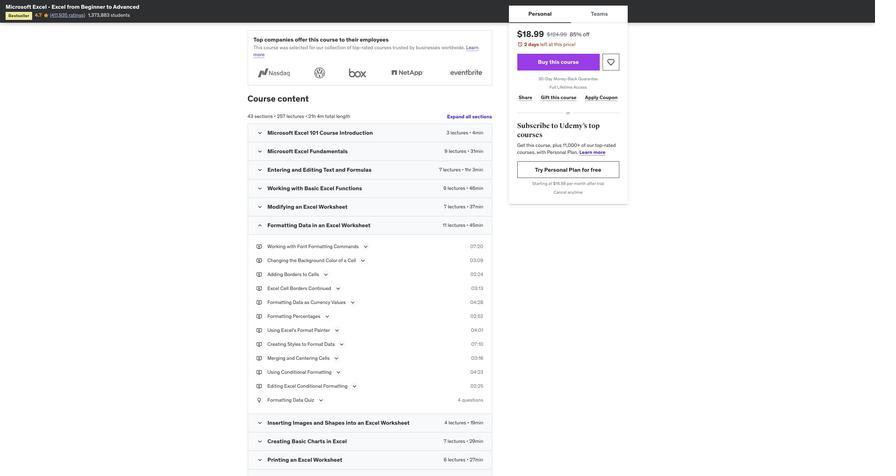 Task type: vqa. For each thing, say whether or not it's contained in the screenshot.


Task type: describe. For each thing, give the bounding box(es) containing it.
using for using conditional formatting
[[267, 369, 280, 375]]

sections inside dropdown button
[[472, 113, 492, 120]]

7 lectures • 1hr 3min
[[439, 167, 483, 173]]

centering
[[296, 355, 318, 362]]

nasdaq image
[[253, 66, 294, 80]]

45min
[[470, 222, 483, 228]]

personal inside get this course, plus 11,000+ of our top-rated courses, with personal plan.
[[547, 149, 566, 155]]

show lecture description image for using excel's format painter
[[334, 327, 340, 334]]

9 for working with basic excel functions
[[443, 185, 446, 191]]

box image
[[346, 66, 369, 80]]

learn more link for top companies offer this course to their employees
[[253, 44, 479, 57]]

excel down creating basic charts in excel
[[298, 457, 312, 464]]

course up collection
[[320, 36, 338, 43]]

excel up entering and editing text and formulas
[[294, 148, 309, 155]]

0 horizontal spatial for
[[309, 44, 315, 51]]

1 vertical spatial conditional
[[297, 383, 322, 389]]

1 vertical spatial borders
[[290, 285, 307, 292]]

an right modifying
[[296, 203, 302, 210]]

background
[[298, 257, 324, 264]]

share
[[519, 94, 532, 101]]

painter
[[314, 327, 330, 334]]

04:28
[[470, 299, 483, 306]]

xsmall image for changing the background color of a cell
[[256, 257, 262, 264]]

students
[[111, 12, 130, 18]]

lectures for printing an excel worksheet
[[448, 457, 465, 463]]

full
[[549, 85, 556, 90]]

04:23
[[470, 369, 483, 375]]

7 for modifying an excel worksheet
[[444, 204, 447, 210]]

• for microsoft excel 101 course introduction
[[469, 130, 471, 136]]

• left 257
[[274, 113, 276, 120]]

0 vertical spatial of
[[347, 44, 351, 51]]

lectures for microsoft excel fundamentals
[[449, 148, 466, 154]]

to left their
[[339, 36, 345, 43]]

data for as
[[293, 299, 303, 306]]

excel down text on the left
[[320, 185, 334, 192]]

to inside subscribe to udemy's top courses
[[551, 122, 558, 130]]

top
[[589, 122, 600, 130]]

get
[[517, 142, 525, 149]]

with for working with basic excel functions
[[291, 185, 303, 192]]

4.7
[[35, 12, 42, 18]]

to up 1,373,883 students on the top
[[106, 3, 112, 10]]

excel up '(411,935'
[[51, 3, 66, 10]]

off
[[583, 31, 590, 38]]

price!
[[563, 41, 576, 48]]

excel right into
[[365, 420, 379, 426]]

into
[[346, 420, 356, 426]]

was
[[280, 44, 288, 51]]

30-
[[538, 76, 545, 81]]

a
[[344, 257, 346, 264]]

or
[[566, 110, 570, 115]]

buy this course button
[[517, 54, 600, 70]]

apply coupon button
[[584, 91, 619, 105]]

udemy's
[[559, 122, 587, 130]]

learn for top companies offer this course to their employees
[[466, 44, 479, 51]]

worldwide.
[[441, 44, 465, 51]]

excel up commands
[[326, 222, 340, 229]]

to right styles in the left of the page
[[302, 341, 306, 348]]

(411,935
[[50, 12, 68, 18]]

formatting data quiz
[[267, 397, 314, 403]]

netapp image
[[387, 66, 428, 80]]

show lecture description image for formatting data quiz
[[318, 397, 325, 404]]

using conditional formatting
[[267, 369, 332, 375]]

• for modifying an excel worksheet
[[467, 204, 468, 210]]

course down companies
[[264, 44, 278, 51]]

coupon
[[600, 94, 618, 101]]

total
[[325, 113, 335, 120]]

101
[[310, 129, 318, 136]]

adding borders to cells
[[267, 271, 319, 278]]

(411,935 ratings)
[[50, 12, 85, 18]]

small image for formatting data in an excel worksheet
[[256, 222, 263, 229]]

lectures for entering and editing text and formulas
[[443, 167, 461, 173]]

lectures for creating basic charts in excel
[[448, 438, 465, 445]]

show lecture description image for creating styles to format data
[[338, 341, 345, 348]]

an right printing
[[290, 457, 297, 464]]

07:10
[[471, 341, 483, 348]]

excel left 101
[[294, 129, 309, 136]]

• for printing an excel worksheet
[[467, 457, 468, 463]]

02:25
[[470, 383, 483, 389]]

3min
[[472, 167, 483, 173]]

9 for microsoft excel fundamentals
[[444, 148, 447, 154]]

entering
[[267, 166, 290, 173]]

get this course, plus 11,000+ of our top-rated courses, with personal plan.
[[517, 142, 616, 155]]

257
[[277, 113, 285, 120]]

0 vertical spatial at
[[549, 41, 553, 48]]

learn more for top companies offer this course to their employees
[[253, 44, 479, 57]]

1 vertical spatial format
[[307, 341, 323, 348]]

for inside try personal plan for free link
[[582, 166, 589, 173]]

show lecture description image for using conditional formatting
[[335, 369, 342, 376]]

30-day money-back guarantee full lifetime access
[[538, 76, 598, 90]]

learn more for subscribe to udemy's top courses
[[579, 149, 605, 155]]

0 vertical spatial conditional
[[281, 369, 306, 375]]

try personal plan for free link
[[517, 162, 619, 178]]

xsmall image for using conditional formatting
[[256, 369, 262, 376]]

learn for subscribe to udemy's top courses
[[579, 149, 592, 155]]

font
[[297, 243, 307, 250]]

modifying an excel worksheet
[[267, 203, 347, 210]]

at inside starting at $16.58 per month after trial cancel anytime
[[548, 181, 552, 186]]

color
[[326, 257, 337, 264]]

3 lectures • 4min
[[447, 130, 483, 136]]

small image for inserting
[[256, 420, 263, 427]]

excel down adding
[[267, 285, 279, 292]]

apply
[[585, 94, 598, 101]]

questions
[[462, 397, 483, 403]]

advanced
[[113, 3, 139, 10]]

1hr
[[465, 167, 471, 173]]

tab list containing personal
[[509, 6, 628, 23]]

85%
[[570, 31, 582, 38]]

lifetime
[[557, 85, 573, 90]]

trial
[[597, 181, 604, 186]]

adding
[[267, 271, 283, 278]]

alarm image
[[517, 42, 523, 47]]

starting at $16.58 per month after trial cancel anytime
[[532, 181, 604, 195]]

top
[[253, 36, 263, 43]]

data for in
[[298, 222, 311, 229]]

1 vertical spatial editing
[[267, 383, 283, 389]]

$18.99 $124.99 85% off
[[517, 29, 590, 39]]

creating for creating basic charts in excel
[[267, 438, 290, 445]]

per
[[567, 181, 573, 186]]

xsmall image for formatting percentages
[[256, 313, 262, 320]]

xsmall image for working with font formatting commands
[[256, 243, 262, 250]]

-
[[48, 3, 50, 10]]

cells for merging and centering cells
[[319, 355, 330, 362]]

gift
[[541, 94, 550, 101]]

cells for adding borders to cells
[[308, 271, 319, 278]]

subscribe to udemy's top courses
[[517, 122, 600, 139]]

printing
[[267, 457, 289, 464]]

show lecture description image for adding borders to cells
[[323, 271, 330, 278]]

this course was selected for our collection of top-rated courses trusted by businesses worldwide.
[[253, 44, 465, 51]]

1 horizontal spatial editing
[[303, 166, 322, 173]]

functions
[[336, 185, 362, 192]]

0 vertical spatial borders
[[284, 271, 302, 278]]

access
[[573, 85, 587, 90]]

inserting
[[267, 420, 292, 426]]

03:13
[[471, 285, 483, 292]]

this down the $124.99
[[554, 41, 562, 48]]

this for gift
[[551, 94, 560, 101]]

learn more link for subscribe to udemy's top courses
[[579, 149, 605, 155]]

2
[[524, 41, 527, 48]]

top companies offer this course to their employees
[[253, 36, 389, 43]]

ratings)
[[69, 12, 85, 18]]

$16.58
[[553, 181, 566, 186]]

37min
[[470, 204, 483, 210]]

1,373,883
[[88, 12, 109, 18]]

to up excel cell borders continued on the left
[[303, 271, 307, 278]]

try
[[535, 166, 543, 173]]

top- inside get this course, plus 11,000+ of our top-rated courses, with personal plan.
[[595, 142, 604, 149]]

7 for entering and editing text and formulas
[[439, 167, 442, 173]]

21h 4m
[[308, 113, 324, 120]]

and right merging
[[287, 355, 295, 362]]

formatting data in an excel worksheet
[[267, 222, 370, 229]]

all
[[466, 113, 471, 120]]

teams button
[[571, 6, 628, 22]]

small image for creating basic charts in excel
[[256, 438, 263, 445]]

xsmall image for formatting data as currency values
[[256, 299, 262, 306]]

using excel's format painter
[[267, 327, 330, 334]]

4 lectures • 19min
[[444, 420, 483, 426]]

this for get
[[526, 142, 534, 149]]

lectures for inserting images and shapes into an excel worksheet
[[449, 420, 466, 426]]



Task type: locate. For each thing, give the bounding box(es) containing it.
basic left charts
[[292, 438, 306, 445]]

back
[[568, 76, 577, 81]]

lectures up 6 lectures • 27min at right
[[448, 438, 465, 445]]

lectures right 3
[[451, 130, 468, 136]]

1 sections from the left
[[254, 113, 273, 120]]

1 vertical spatial rated
[[604, 142, 616, 149]]

more for subscribe to udemy's top courses
[[593, 149, 605, 155]]

3 small image from the top
[[256, 185, 263, 192]]

1 vertical spatial learn more link
[[579, 149, 605, 155]]

data for quiz
[[293, 397, 303, 403]]

0 horizontal spatial rated
[[362, 44, 373, 51]]

1 horizontal spatial top-
[[595, 142, 604, 149]]

1 horizontal spatial courses
[[517, 131, 543, 139]]

1 vertical spatial courses
[[517, 131, 543, 139]]

show lecture description image for editing excel conditional formatting
[[351, 383, 358, 390]]

using
[[267, 327, 280, 334], [267, 369, 280, 375]]

lectures up 11 lectures • 45min
[[448, 204, 465, 210]]

1 vertical spatial top-
[[595, 142, 604, 149]]

course,
[[535, 142, 551, 149]]

show lecture description image for working with font formatting commands
[[362, 243, 369, 250]]

the
[[290, 257, 297, 264]]

9 lectures • 46min
[[443, 185, 483, 191]]

creating up merging
[[267, 341, 286, 348]]

lectures right 6
[[448, 457, 465, 463]]

personal up $18.99
[[528, 10, 552, 17]]

1 horizontal spatial learn more
[[579, 149, 605, 155]]

1,373,883 students
[[88, 12, 130, 18]]

1 horizontal spatial more
[[593, 149, 605, 155]]

try personal plan for free
[[535, 166, 601, 173]]

19min
[[470, 420, 483, 426]]

borders down the
[[284, 271, 302, 278]]

2 xsmall image from the top
[[256, 271, 262, 278]]

1 working from the top
[[267, 185, 290, 192]]

0 horizontal spatial more
[[253, 51, 265, 57]]

lectures for microsoft excel 101 course introduction
[[451, 130, 468, 136]]

show lecture description image for merging and centering cells
[[333, 355, 340, 362]]

2 vertical spatial 7
[[444, 438, 446, 445]]

1 horizontal spatial cell
[[348, 257, 356, 264]]

data
[[298, 222, 311, 229], [293, 299, 303, 306], [324, 341, 335, 348], [293, 397, 303, 403]]

cells down changing the background color of a cell
[[308, 271, 319, 278]]

small image for working with basic excel functions
[[256, 185, 263, 192]]

courses inside subscribe to udemy's top courses
[[517, 131, 543, 139]]

personal button
[[509, 6, 571, 22]]

using down merging
[[267, 369, 280, 375]]

eventbrite image
[[446, 66, 486, 80]]

this inside get this course, plus 11,000+ of our top-rated courses, with personal plan.
[[526, 142, 534, 149]]

• for formatting data in an excel worksheet
[[467, 222, 468, 228]]

1 horizontal spatial for
[[582, 166, 589, 173]]

with inside get this course, plus 11,000+ of our top-rated courses, with personal plan.
[[537, 149, 546, 155]]

learn more link down employees
[[253, 44, 479, 57]]

0 vertical spatial learn more
[[253, 44, 479, 57]]

learn more down employees
[[253, 44, 479, 57]]

1 using from the top
[[267, 327, 280, 334]]

excel up formatting data quiz
[[284, 383, 296, 389]]

xsmall image
[[256, 257, 262, 264], [256, 299, 262, 306], [256, 313, 262, 320], [256, 341, 262, 348]]

employees
[[360, 36, 389, 43]]

commands
[[334, 243, 359, 250]]

0 vertical spatial with
[[537, 149, 546, 155]]

personal inside button
[[528, 10, 552, 17]]

2 sections from the left
[[472, 113, 492, 120]]

free
[[591, 166, 601, 173]]

of
[[347, 44, 351, 51], [581, 142, 586, 149], [338, 257, 343, 264]]

sections
[[254, 113, 273, 120], [472, 113, 492, 120]]

lectures up 7 lectures • 1hr 3min
[[449, 148, 466, 154]]

excel cell borders continued
[[267, 285, 331, 292]]

more inside learn more
[[253, 51, 265, 57]]

formatting
[[267, 222, 297, 229], [308, 243, 333, 250], [267, 299, 292, 306], [267, 313, 292, 320], [307, 369, 332, 375], [323, 383, 348, 389], [267, 397, 292, 403]]

data down the modifying an excel worksheet
[[298, 222, 311, 229]]

1 vertical spatial course
[[319, 129, 338, 136]]

0 horizontal spatial courses
[[374, 44, 391, 51]]

1 vertical spatial 9
[[443, 185, 446, 191]]

buy
[[538, 58, 548, 65]]

• left 29min
[[466, 438, 468, 445]]

courses down employees
[[374, 44, 391, 51]]

5 small image from the top
[[256, 222, 263, 229]]

small image left entering at the top left of page
[[256, 167, 263, 174]]

1 vertical spatial for
[[582, 166, 589, 173]]

1 creating from the top
[[267, 341, 286, 348]]

editing left text on the left
[[303, 166, 322, 173]]

8 xsmall image from the top
[[256, 397, 262, 404]]

working with basic excel functions
[[267, 185, 362, 192]]

data down 'painter'
[[324, 341, 335, 348]]

43
[[247, 113, 253, 120]]

• for creating basic charts in excel
[[466, 438, 468, 445]]

1 horizontal spatial 4
[[458, 397, 461, 403]]

7 up 11
[[444, 204, 447, 210]]

editing excel conditional formatting
[[267, 383, 348, 389]]

0 horizontal spatial sections
[[254, 113, 273, 120]]

0 vertical spatial creating
[[267, 341, 286, 348]]

•
[[274, 113, 276, 120], [305, 113, 307, 120], [469, 130, 471, 136], [467, 148, 469, 154], [462, 167, 464, 173], [466, 185, 468, 191], [467, 204, 468, 210], [467, 222, 468, 228], [467, 420, 469, 426], [466, 438, 468, 445], [467, 457, 468, 463]]

4 up 7 lectures • 29min
[[444, 420, 447, 426]]

to left udemy's
[[551, 122, 558, 130]]

2 vertical spatial of
[[338, 257, 343, 264]]

currency
[[310, 299, 330, 306]]

• left 21h 4m
[[305, 113, 307, 120]]

2 vertical spatial personal
[[544, 166, 568, 173]]

4 xsmall image from the top
[[256, 327, 262, 334]]

cells
[[308, 271, 319, 278], [319, 355, 330, 362]]

learn
[[466, 44, 479, 51], [579, 149, 592, 155]]

43 sections • 257 lectures • 21h 4m total length
[[247, 113, 350, 120]]

1 vertical spatial with
[[291, 185, 303, 192]]

0 horizontal spatial top-
[[352, 44, 362, 51]]

0 horizontal spatial 4
[[444, 420, 447, 426]]

2 xsmall image from the top
[[256, 299, 262, 306]]

46min
[[469, 185, 483, 191]]

show lecture description image
[[362, 243, 369, 250], [360, 257, 366, 264], [323, 271, 330, 278], [349, 299, 356, 306], [333, 355, 340, 362], [351, 383, 358, 390]]

0 vertical spatial 4
[[458, 397, 461, 403]]

xsmall image for creating styles to format data
[[256, 341, 262, 348]]

microsoft excel 101 course introduction
[[267, 129, 373, 136]]

excel down working with basic excel functions
[[303, 203, 317, 210]]

wishlist image
[[607, 58, 615, 66]]

2 vertical spatial with
[[287, 243, 296, 250]]

starting
[[532, 181, 547, 186]]

6 xsmall image from the top
[[256, 369, 262, 376]]

1 horizontal spatial sections
[[472, 113, 492, 120]]

selected
[[289, 44, 308, 51]]

0 vertical spatial using
[[267, 327, 280, 334]]

with for working with font formatting commands
[[287, 243, 296, 250]]

2 small image from the top
[[256, 148, 263, 155]]

this for buy
[[549, 58, 559, 65]]

rated inside get this course, plus 11,000+ of our top-rated courses, with personal plan.
[[604, 142, 616, 149]]

fundamentals
[[310, 148, 348, 155]]

1 vertical spatial creating
[[267, 438, 290, 445]]

an right into
[[358, 420, 364, 426]]

show lecture description image
[[335, 285, 342, 292], [324, 313, 331, 320], [334, 327, 340, 334], [338, 341, 345, 348], [335, 369, 342, 376], [318, 397, 325, 404]]

1 vertical spatial 7
[[444, 204, 447, 210]]

1 vertical spatial cells
[[319, 355, 330, 362]]

our down top companies offer this course to their employees
[[316, 44, 323, 51]]

lectures left 1hr
[[443, 167, 461, 173]]

sections right 43
[[254, 113, 273, 120]]

and right the images
[[314, 420, 324, 426]]

changing
[[267, 257, 288, 264]]

lectures down 7 lectures • 1hr 3min
[[448, 185, 465, 191]]

top- down their
[[352, 44, 362, 51]]

0 vertical spatial learn more link
[[253, 44, 479, 57]]

lectures for formatting data in an excel worksheet
[[448, 222, 465, 228]]

of left 'a'
[[338, 257, 343, 264]]

this right 'buy'
[[549, 58, 559, 65]]

share button
[[517, 91, 534, 105]]

more for top companies offer this course to their employees
[[253, 51, 265, 57]]

0 vertical spatial top-
[[352, 44, 362, 51]]

with
[[537, 149, 546, 155], [291, 185, 303, 192], [287, 243, 296, 250]]

small image for printing an excel worksheet
[[256, 457, 263, 464]]

learn more link
[[253, 44, 479, 57], [579, 149, 605, 155]]

4 for 4 questions
[[458, 397, 461, 403]]

learn more link up the free
[[579, 149, 605, 155]]

6 small image from the top
[[256, 438, 263, 445]]

course up back
[[561, 58, 579, 65]]

conditional up quiz
[[297, 383, 322, 389]]

2 working from the top
[[267, 243, 286, 250]]

working with font formatting commands
[[267, 243, 359, 250]]

cells right centering
[[319, 355, 330, 362]]

day
[[545, 76, 552, 81]]

courses down subscribe
[[517, 131, 543, 139]]

0 horizontal spatial course
[[247, 93, 276, 104]]

1 vertical spatial personal
[[547, 149, 566, 155]]

small image for microsoft excel fundamentals
[[256, 148, 263, 155]]

0 horizontal spatial learn
[[466, 44, 479, 51]]

companies
[[264, 36, 294, 43]]

learn right plan.
[[579, 149, 592, 155]]

and right text on the left
[[336, 166, 346, 173]]

0 vertical spatial working
[[267, 185, 290, 192]]

this inside "button"
[[549, 58, 559, 65]]

04:01
[[471, 327, 483, 334]]

• left 19min
[[467, 420, 469, 426]]

2 vertical spatial microsoft
[[267, 148, 293, 155]]

for down top companies offer this course to their employees
[[309, 44, 315, 51]]

bestseller
[[8, 13, 29, 18]]

our inside get this course, plus 11,000+ of our top-rated courses, with personal plan.
[[587, 142, 594, 149]]

plan
[[569, 166, 581, 173]]

• left the 46min
[[466, 185, 468, 191]]

excel's
[[281, 327, 296, 334]]

11,000+
[[563, 142, 580, 149]]

more up the free
[[593, 149, 605, 155]]

creating down inserting
[[267, 438, 290, 445]]

0 vertical spatial for
[[309, 44, 315, 51]]

0 vertical spatial basic
[[304, 185, 319, 192]]

1 vertical spatial of
[[581, 142, 586, 149]]

for left the free
[[582, 166, 589, 173]]

course inside "button"
[[561, 58, 579, 65]]

0 vertical spatial courses
[[374, 44, 391, 51]]

editing up formatting data quiz
[[267, 383, 283, 389]]

0 vertical spatial course
[[247, 93, 276, 104]]

this up courses,
[[526, 142, 534, 149]]

values
[[331, 299, 346, 306]]

trusted
[[393, 44, 408, 51]]

1 horizontal spatial course
[[319, 129, 338, 136]]

personal up $16.58
[[544, 166, 568, 173]]

0 horizontal spatial cell
[[280, 285, 289, 292]]

quiz
[[304, 397, 314, 403]]

an up working with font formatting commands
[[318, 222, 325, 229]]

7 up 6
[[444, 438, 446, 445]]

• left 1hr
[[462, 167, 464, 173]]

7 for creating basic charts in excel
[[444, 438, 446, 445]]

expand all sections
[[447, 113, 492, 120]]

0 vertical spatial small image
[[256, 167, 263, 174]]

with up the modifying an excel worksheet
[[291, 185, 303, 192]]

gift this course link
[[539, 91, 578, 105]]

lectures for modifying an excel worksheet
[[448, 204, 465, 210]]

course down 'lifetime' at the right top of page
[[561, 94, 576, 101]]

course up 43
[[247, 93, 276, 104]]

0 vertical spatial cells
[[308, 271, 319, 278]]

data left quiz
[[293, 397, 303, 403]]

0 vertical spatial 9
[[444, 148, 447, 154]]

cell right 'a'
[[348, 257, 356, 264]]

beginner
[[81, 3, 105, 10]]

more down this
[[253, 51, 265, 57]]

working up changing
[[267, 243, 286, 250]]

formatting percentages
[[267, 313, 320, 320]]

learn more up the free
[[579, 149, 605, 155]]

0 vertical spatial rated
[[362, 44, 373, 51]]

1 vertical spatial working
[[267, 243, 286, 250]]

• for inserting images and shapes into an excel worksheet
[[467, 420, 469, 426]]

show lecture description image for changing the background color of a cell
[[360, 257, 366, 264]]

styles
[[287, 341, 301, 348]]

xsmall image for using excel's format painter
[[256, 327, 262, 334]]

3 xsmall image from the top
[[256, 285, 262, 292]]

creating for creating styles to format data
[[267, 341, 286, 348]]

small image for microsoft excel 101 course introduction
[[256, 130, 263, 137]]

0 vertical spatial personal
[[528, 10, 552, 17]]

small image
[[256, 130, 263, 137], [256, 148, 263, 155], [256, 185, 263, 192], [256, 204, 263, 211], [256, 222, 263, 229], [256, 438, 263, 445], [256, 457, 263, 464]]

this
[[253, 44, 262, 51]]

1 horizontal spatial our
[[587, 142, 594, 149]]

2 using from the top
[[267, 369, 280, 375]]

using for using excel's format painter
[[267, 327, 280, 334]]

9 down 3
[[444, 148, 447, 154]]

microsoft for microsoft excel fundamentals
[[267, 148, 293, 155]]

1 small image from the top
[[256, 167, 263, 174]]

7 xsmall image from the top
[[256, 383, 262, 390]]

format down 'painter'
[[307, 341, 323, 348]]

1 vertical spatial using
[[267, 369, 280, 375]]

1 vertical spatial cell
[[280, 285, 289, 292]]

show lecture description image for formatting data as currency values
[[349, 299, 356, 306]]

top- down top
[[595, 142, 604, 149]]

$18.99
[[517, 29, 544, 39]]

0 vertical spatial in
[[312, 222, 317, 229]]

of inside get this course, plus 11,000+ of our top-rated courses, with personal plan.
[[581, 142, 586, 149]]

0 vertical spatial microsoft
[[6, 3, 31, 10]]

0 vertical spatial our
[[316, 44, 323, 51]]

1 horizontal spatial rated
[[604, 142, 616, 149]]

formatting data as currency values
[[267, 299, 346, 306]]

• left 45min
[[467, 222, 468, 228]]

volkswagen image
[[312, 66, 327, 80]]

small image left inserting
[[256, 420, 263, 427]]

xsmall image for merging and centering cells
[[256, 355, 262, 362]]

format down percentages
[[297, 327, 313, 334]]

1 vertical spatial basic
[[292, 438, 306, 445]]

sections right all
[[472, 113, 492, 120]]

small image for modifying an excel worksheet
[[256, 204, 263, 211]]

inserting images and shapes into an excel worksheet
[[267, 420, 410, 426]]

course right 101
[[319, 129, 338, 136]]

7 lectures • 29min
[[444, 438, 483, 445]]

images
[[293, 420, 312, 426]]

xsmall image for editing excel conditional formatting
[[256, 383, 262, 390]]

businesses
[[416, 44, 440, 51]]

xsmall image for excel cell borders continued
[[256, 285, 262, 292]]

conditional down merging and centering cells
[[281, 369, 306, 375]]

0 vertical spatial learn
[[466, 44, 479, 51]]

$124.99
[[547, 31, 567, 38]]

tab list
[[509, 6, 628, 23]]

personal down the plus
[[547, 149, 566, 155]]

cell down adding borders to cells
[[280, 285, 289, 292]]

using left excel's
[[267, 327, 280, 334]]

1 vertical spatial more
[[593, 149, 605, 155]]

0 vertical spatial 7
[[439, 167, 442, 173]]

introduction
[[340, 129, 373, 136]]

creating styles to format data
[[267, 341, 335, 348]]

1 vertical spatial microsoft
[[267, 129, 293, 136]]

this
[[309, 36, 319, 43], [554, 41, 562, 48], [549, 58, 559, 65], [551, 94, 560, 101], [526, 142, 534, 149]]

1 vertical spatial 4
[[444, 420, 447, 426]]

microsoft down 257
[[267, 129, 293, 136]]

cell
[[348, 257, 356, 264], [280, 285, 289, 292]]

xsmall image for formatting data quiz
[[256, 397, 262, 404]]

• left 31min
[[467, 148, 469, 154]]

4 small image from the top
[[256, 204, 263, 211]]

course content
[[247, 93, 309, 104]]

excel down inserting images and shapes into an excel worksheet
[[333, 438, 347, 445]]

1 horizontal spatial of
[[347, 44, 351, 51]]

0 vertical spatial editing
[[303, 166, 322, 173]]

show lecture description image for formatting percentages
[[324, 313, 331, 320]]

printing an excel worksheet
[[267, 457, 342, 464]]

data left as
[[293, 299, 303, 306]]

working for working with font formatting commands
[[267, 243, 286, 250]]

• left 27min
[[467, 457, 468, 463]]

2 horizontal spatial of
[[581, 142, 586, 149]]

2 creating from the top
[[267, 438, 290, 445]]

11
[[443, 222, 447, 228]]

0 horizontal spatial editing
[[267, 383, 283, 389]]

buy this course
[[538, 58, 579, 65]]

1 horizontal spatial in
[[326, 438, 331, 445]]

4 for 4 lectures • 19min
[[444, 420, 447, 426]]

with down the course,
[[537, 149, 546, 155]]

show lecture description image for excel cell borders continued
[[335, 285, 342, 292]]

plus
[[553, 142, 562, 149]]

1 vertical spatial at
[[548, 181, 552, 186]]

0 horizontal spatial learn more
[[253, 44, 479, 57]]

1 vertical spatial learn more
[[579, 149, 605, 155]]

1 vertical spatial in
[[326, 438, 331, 445]]

• for entering and editing text and formulas
[[462, 167, 464, 173]]

working down entering at the top left of page
[[267, 185, 290, 192]]

teams
[[591, 10, 608, 17]]

left
[[540, 41, 547, 48]]

0 horizontal spatial learn more link
[[253, 44, 479, 57]]

1 vertical spatial small image
[[256, 420, 263, 427]]

basic up the modifying an excel worksheet
[[304, 185, 319, 192]]

1 vertical spatial learn
[[579, 149, 592, 155]]

0 vertical spatial format
[[297, 327, 313, 334]]

7 small image from the top
[[256, 457, 263, 464]]

xsmall image for adding borders to cells
[[256, 271, 262, 278]]

• for microsoft excel fundamentals
[[467, 148, 469, 154]]

small image for entering
[[256, 167, 263, 174]]

2 small image from the top
[[256, 420, 263, 427]]

lectures
[[287, 113, 304, 120], [451, 130, 468, 136], [449, 148, 466, 154], [443, 167, 461, 173], [448, 185, 465, 191], [448, 204, 465, 210], [448, 222, 465, 228], [449, 420, 466, 426], [448, 438, 465, 445], [448, 457, 465, 463]]

1 vertical spatial our
[[587, 142, 594, 149]]

this right gift
[[551, 94, 560, 101]]

in right charts
[[326, 438, 331, 445]]

excel up '4.7'
[[33, 3, 47, 10]]

learn inside learn more
[[466, 44, 479, 51]]

1 horizontal spatial learn
[[579, 149, 592, 155]]

working for working with basic excel functions
[[267, 185, 290, 192]]

xsmall image
[[256, 243, 262, 250], [256, 271, 262, 278], [256, 285, 262, 292], [256, 327, 262, 334], [256, 355, 262, 362], [256, 369, 262, 376], [256, 383, 262, 390], [256, 397, 262, 404]]

• for working with basic excel functions
[[466, 185, 468, 191]]

0 horizontal spatial of
[[338, 257, 343, 264]]

1 xsmall image from the top
[[256, 243, 262, 250]]

4min
[[472, 130, 483, 136]]

this right offer at the left top of page
[[309, 36, 319, 43]]

1 xsmall image from the top
[[256, 257, 262, 264]]

1 horizontal spatial learn more link
[[579, 149, 605, 155]]

lectures right 257
[[287, 113, 304, 120]]

1 small image from the top
[[256, 130, 263, 137]]

charts
[[307, 438, 325, 445]]

from
[[67, 3, 80, 10]]

and right entering at the top left of page
[[292, 166, 302, 173]]

lectures for working with basic excel functions
[[448, 185, 465, 191]]

top-
[[352, 44, 362, 51], [595, 142, 604, 149]]

0 horizontal spatial in
[[312, 222, 317, 229]]

small image
[[256, 167, 263, 174], [256, 420, 263, 427]]

microsoft for microsoft excel 101 course introduction
[[267, 129, 293, 136]]

0 horizontal spatial our
[[316, 44, 323, 51]]

3 xsmall image from the top
[[256, 313, 262, 320]]

9 down 7 lectures • 1hr 3min
[[443, 185, 446, 191]]

4 xsmall image from the top
[[256, 341, 262, 348]]

0 vertical spatial cell
[[348, 257, 356, 264]]

5 xsmall image from the top
[[256, 355, 262, 362]]

0 vertical spatial more
[[253, 51, 265, 57]]

days
[[528, 41, 539, 48]]



